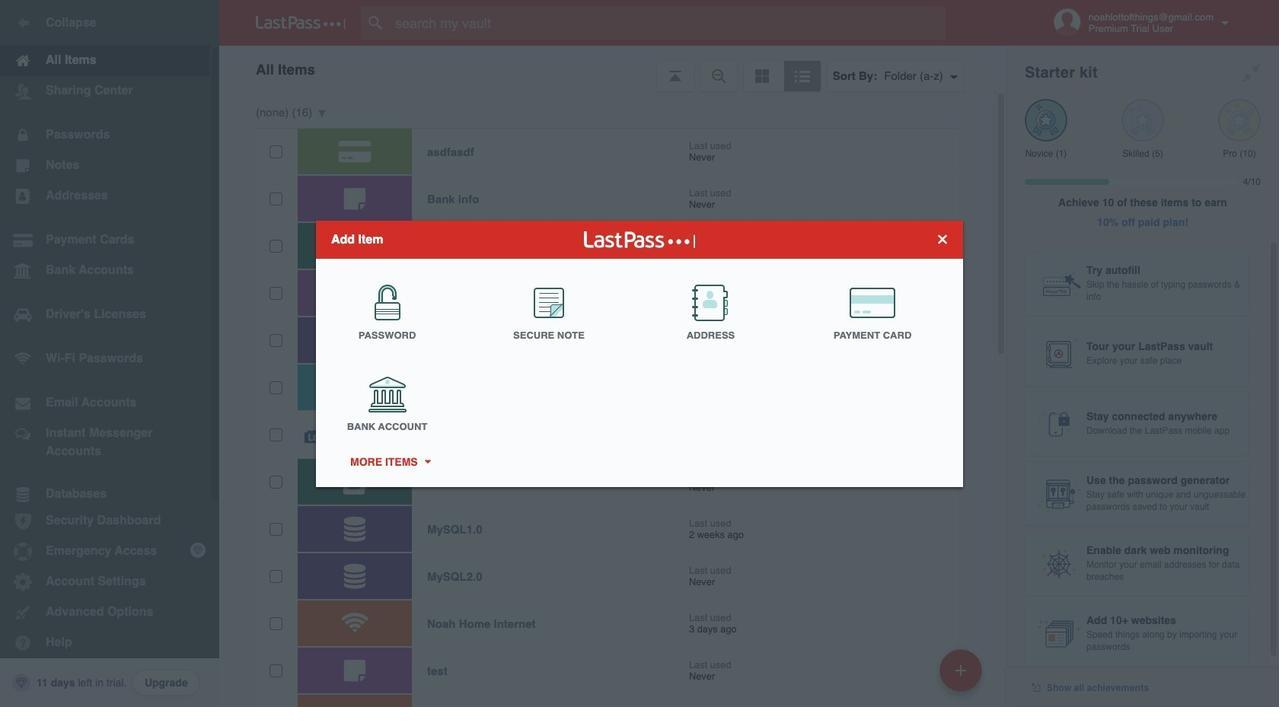 Task type: locate. For each thing, give the bounding box(es) containing it.
new item image
[[956, 665, 966, 676]]

vault options navigation
[[219, 46, 1007, 91]]

caret right image
[[422, 460, 433, 464]]

Search search field
[[361, 6, 970, 40]]

dialog
[[316, 220, 963, 487]]



Task type: describe. For each thing, give the bounding box(es) containing it.
new item navigation
[[935, 645, 992, 708]]

main navigation navigation
[[0, 0, 219, 708]]

search my vault text field
[[361, 6, 970, 40]]

lastpass image
[[256, 16, 346, 30]]



Task type: vqa. For each thing, say whether or not it's contained in the screenshot.
Search search box
yes



